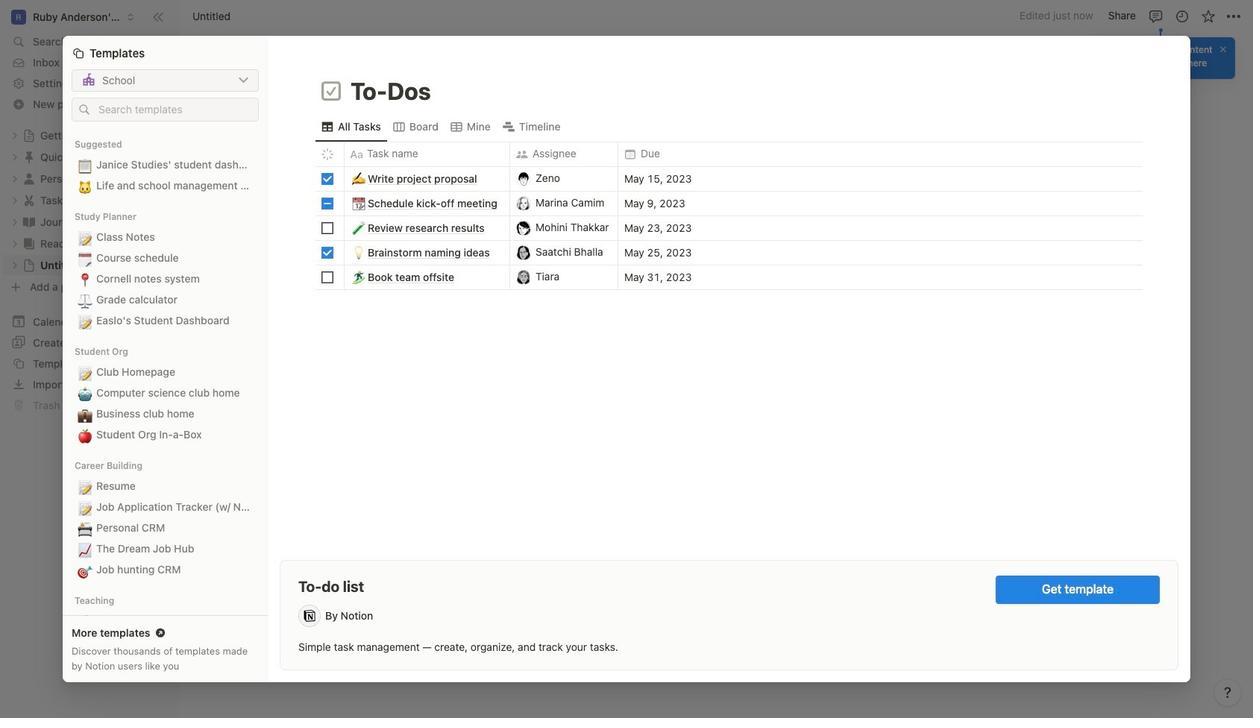 Task type: describe. For each thing, give the bounding box(es) containing it.
📋 image
[[78, 156, 93, 175]]

close sidebar image
[[152, 11, 164, 23]]

⚖️ image
[[78, 291, 93, 310]]

comments image
[[1149, 9, 1164, 24]]

🐱 image
[[78, 177, 93, 196]]

📝 image for 🤖 image in the bottom of the page
[[78, 363, 93, 383]]

updates image
[[1175, 9, 1190, 24]]

Search templates text field
[[99, 103, 252, 115]]

📍 image
[[78, 270, 93, 289]]



Task type: vqa. For each thing, say whether or not it's contained in the screenshot.
🗓 icon
yes



Task type: locate. For each thing, give the bounding box(es) containing it.
📝 image
[[78, 228, 93, 248], [78, 312, 93, 331], [78, 498, 93, 518]]

0 vertical spatial 📝 image
[[78, 363, 93, 383]]

1 vertical spatial 📝 image
[[78, 312, 93, 331]]

2 vertical spatial 📝 image
[[78, 498, 93, 518]]

📝 image up 📇 'image'
[[78, 498, 93, 518]]

🎯 image
[[78, 561, 93, 580]]

0 vertical spatial 📝 image
[[78, 228, 93, 248]]

🤖 image
[[78, 384, 93, 404]]

📝 image up 📇 'image'
[[78, 477, 93, 497]]

3 📝 image from the top
[[78, 498, 93, 518]]

💼 image
[[78, 405, 93, 424]]

📈 image
[[78, 540, 93, 560]]

🍎 image
[[78, 426, 93, 445]]

1 📝 image from the top
[[78, 363, 93, 383]]

📝 image down the ⚖️ 'icon'
[[78, 312, 93, 331]]

📝 image
[[78, 363, 93, 383], [78, 477, 93, 497]]

1 📝 image from the top
[[78, 228, 93, 248]]

1 vertical spatial 📝 image
[[78, 477, 93, 497]]

2 📝 image from the top
[[78, 477, 93, 497]]

favorite image
[[1201, 9, 1216, 24]]

📇 image
[[78, 519, 93, 539]]

🗓 image
[[78, 249, 93, 268]]

👋 image
[[78, 613, 93, 632]]

2 📝 image from the top
[[78, 312, 93, 331]]

page icon image
[[319, 79, 343, 103]]

menu
[[452, 493, 855, 647]]

📝 image up 🤖 image in the bottom of the page
[[78, 363, 93, 383]]

📝 image for third 📝 icon from the top of the page
[[78, 477, 93, 497]]

📝 image up 🗓 icon
[[78, 228, 93, 248]]



